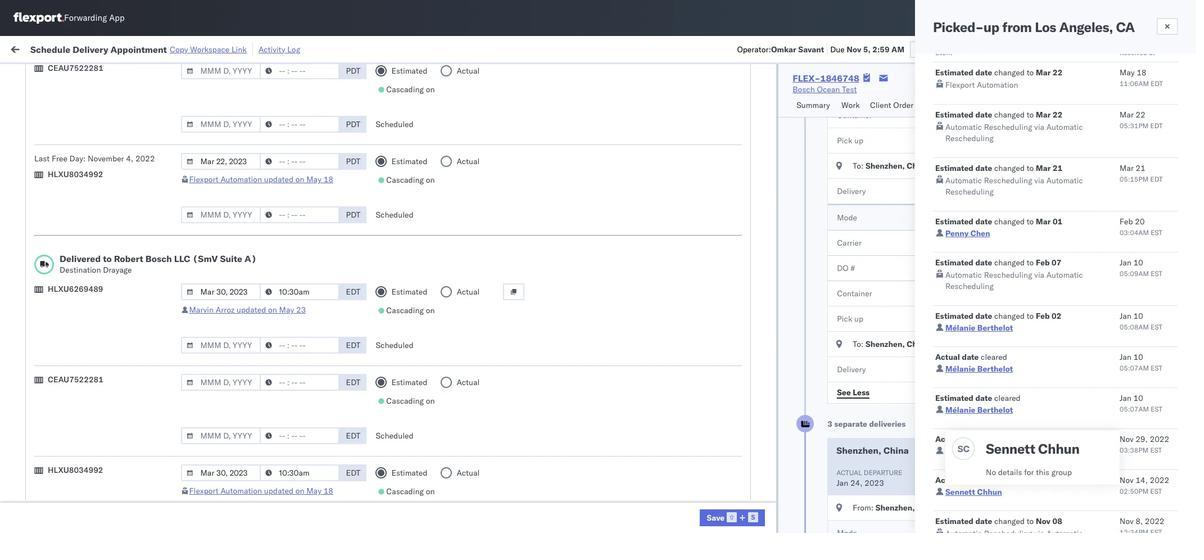 Task type: describe. For each thing, give the bounding box(es) containing it.
automation for pdt
[[221, 174, 262, 184]]

4 mmm d, yyyy text field from the top
[[181, 374, 261, 391]]

changed for jan 10 05:08am est
[[995, 311, 1025, 321]]

confirm pickup from los angeles, ca link
[[26, 307, 160, 319]]

jan inside actual departure jan 24, 2023
[[837, 478, 849, 488]]

jan up jaehyung choi - test destination ag
[[1120, 393, 1132, 403]]

estimated date changed to mar 22 for automation
[[936, 67, 1063, 78]]

log
[[287, 44, 300, 54]]

ceau7522281, for schedule pickup from los angeles, ca "link" related to fourth schedule pickup from los angeles, ca button from the bottom
[[817, 209, 874, 219]]

feb 20 03:04am est
[[1120, 216, 1163, 237]]

automatic up 01
[[1047, 175, 1083, 186]]

schedule for schedule delivery appointment button related to 2:59 am edt, nov 5, 2022
[[26, 184, 59, 194]]

5, for schedule delivery appointment button related to 2:59 am edt, nov 5, 2022
[[282, 185, 289, 195]]

automatic rescheduling via automatic rescheduling for feb 07
[[946, 270, 1083, 291]]

upload customs clearance documents link for 2:00 am est, nov 9, 2022
[[26, 233, 166, 244]]

workitem button
[[7, 88, 194, 100]]

2:59 for schedule delivery appointment button corresponding to 2:59 am est, dec 14, 2022
[[212, 284, 229, 294]]

flexport demo consignee
[[491, 358, 583, 368]]

schedule delivery appointment link for 2:59 am edt, nov 5, 2022
[[26, 184, 138, 195]]

2 mmm d, yyyy text field from the top
[[181, 206, 261, 223]]

arroz
[[216, 305, 235, 315]]

23, for 2022
[[281, 308, 293, 319]]

mélanie berthelot for actual
[[946, 364, 1013, 374]]

deliveries
[[870, 419, 906, 429]]

jan down '13,'
[[269, 383, 281, 393]]

2022 inside nov 14, 2022 02:50pm est
[[1150, 475, 1170, 485]]

picked-up from los angeles, ca
[[933, 19, 1135, 35]]

lhuu7894563, uetu5238478 for schedule delivery appointment
[[817, 283, 931, 294]]

jan left 28,
[[269, 457, 281, 467]]

2:59 for fourth schedule pickup from los angeles, ca button from the top
[[212, 259, 229, 269]]

bookings test consignee
[[577, 358, 667, 368]]

5, inside estimated arrival nov 5, 2022
[[1038, 478, 1045, 488]]

1 horizontal spatial savant
[[1095, 185, 1119, 195]]

07
[[1052, 258, 1062, 268]]

status : ready for work, blocked, in progress
[[62, 69, 204, 78]]

nov inside 'nov 29, 2022 03:38pm est'
[[1120, 434, 1134, 444]]

1 to: from the top
[[853, 161, 864, 171]]

estimated date changed to feb 02
[[936, 311, 1062, 321]]

rescheduling up drayage 3
[[946, 187, 994, 197]]

2 to: from the top
[[853, 339, 864, 349]]

actual date cleared
[[936, 352, 1008, 362]]

mélanie berthelot button for actual
[[946, 364, 1013, 374]]

risk
[[233, 44, 246, 54]]

4,
[[126, 154, 133, 164]]

mar inside mar 22 05:31pm edt
[[1120, 110, 1134, 120]]

4 resize handle column header from the left
[[472, 87, 485, 533]]

do #
[[837, 263, 855, 273]]

view
[[1106, 79, 1124, 89]]

jan up estimated date cleared
[[1012, 364, 1024, 374]]

operator:
[[737, 44, 771, 54]]

app
[[109, 13, 125, 23]]

22 inside mar 22 05:31pm edt
[[1136, 110, 1146, 120]]

estimated date changed to mar 21
[[936, 163, 1063, 173]]

1889466 for confirm pickup from los angeles, ca
[[752, 308, 787, 319]]

from inside confirm pickup from los angeles, ca link
[[83, 308, 99, 318]]

1 vertical spatial sennett
[[946, 487, 976, 497]]

flexport automation updated on may 18 for pdt
[[189, 174, 333, 184]]

2 maeu9408431 from the top
[[903, 407, 960, 417]]

2023 right 12,
[[1040, 314, 1060, 324]]

1 berthelot from the top
[[978, 323, 1013, 333]]

2023 right '13,'
[[293, 358, 313, 368]]

2023 down jan 12, 2023
[[1040, 364, 1060, 374]]

jan left 30,
[[264, 482, 276, 492]]

fcl for schedule delivery appointment button related to 2:59 am edt, nov 5, 2022
[[430, 185, 444, 195]]

rescheduling down 40 ft hc dry : ceau7522281
[[946, 133, 994, 143]]

1 horizontal spatial chhun
[[1039, 440, 1080, 457]]

2 flex-2130387 from the top
[[728, 407, 787, 417]]

edt inside 'may 18 11:06am edt'
[[1151, 79, 1164, 88]]

5 ceau7522281, hlxu6269489, hlxu8034992 from the top
[[817, 234, 991, 244]]

2023 up 01
[[1040, 186, 1060, 196]]

jan inside the jan 10 05:08am est
[[1120, 311, 1132, 321]]

chen
[[971, 228, 991, 238]]

action
[[1157, 44, 1182, 54]]

pm for 11:30 pm est, jan 23, 2023
[[236, 383, 248, 393]]

1 cascading from the top
[[386, 84, 424, 94]]

13 ocean fcl from the top
[[404, 457, 444, 467]]

1 edt, from the top
[[246, 110, 263, 121]]

3 schedule pickup from los angeles, ca from the top
[[26, 209, 164, 219]]

1 flex-2130387 from the top
[[728, 383, 787, 393]]

schedule delivery appointment link for 2:59 am est, dec 14, 2022
[[26, 283, 138, 294]]

nov 29, 2022 03:38pm est
[[1120, 434, 1170, 454]]

3 mmm d, yyyy text field from the top
[[181, 337, 261, 354]]

05:08am
[[1120, 323, 1149, 331]]

drayage inside the delivered to robert bosch llc (smv suite a) destination drayage
[[103, 265, 132, 275]]

jan down 05:08am
[[1120, 352, 1132, 362]]

2 2130384 from the top
[[752, 506, 787, 516]]

6 schedule pickup from los angeles, ca from the top
[[26, 432, 164, 442]]

date right maeu9736123
[[962, 352, 979, 362]]

2:59 for 5th schedule pickup from los angeles, ca button from the top of the page
[[212, 358, 229, 368]]

6 resize handle column header from the left
[[691, 87, 705, 533]]

2 schedule pickup from los angeles, ca from the top
[[26, 159, 164, 170]]

ag
[[1190, 432, 1197, 442]]

3 clearance from the top
[[87, 456, 123, 466]]

test123456 for schedule delivery appointment button related to 2:59 am edt, nov 5, 2022
[[903, 185, 950, 195]]

workitem
[[12, 91, 42, 99]]

1 vertical spatial ceau7522281
[[975, 110, 1031, 120]]

1 zimu3048342 from the top
[[903, 482, 956, 492]]

3 separate deliveries
[[828, 419, 906, 429]]

1 vertical spatial chhun
[[978, 487, 1002, 497]]

03:38pm
[[1120, 446, 1149, 454]]

date for jan 10 05:08am est
[[976, 311, 993, 321]]

delivery inside button
[[57, 333, 86, 343]]

2:59 am edt, nov 5, 2022 for fourth schedule pickup from los angeles, ca button from the bottom
[[212, 209, 310, 220]]

snoozed
[[235, 69, 261, 78]]

20
[[1135, 216, 1145, 227]]

3 -- : -- -- text field from the top
[[260, 374, 340, 391]]

10 inside "jan 10 05:09am est"
[[1134, 258, 1144, 268]]

18 for edt
[[324, 486, 333, 496]]

11 resize handle column header from the left
[[1176, 87, 1190, 533]]

confirm pickup from los angeles, ca
[[26, 308, 160, 318]]

1 mélanie berthelot button from the top
[[946, 323, 1013, 333]]

updated for edt
[[237, 305, 266, 315]]

4 schedule pickup from los angeles, ca button from the top
[[26, 258, 164, 270]]

759 at risk
[[207, 44, 246, 54]]

llc
[[174, 253, 190, 264]]

13 fcl from the top
[[430, 457, 444, 467]]

15, for estimated
[[1026, 186, 1038, 196]]

5 schedule pickup from los angeles, ca from the top
[[26, 357, 164, 367]]

Search Shipments (/) text field
[[981, 10, 1090, 26]]

5, for 6th schedule pickup from los angeles, ca button from the bottom of the page
[[282, 135, 289, 145]]

date down sennett chhun button
[[976, 516, 993, 526]]

1 nyku9743990 from the top
[[817, 481, 872, 491]]

2 2130387 from the top
[[752, 407, 787, 417]]

2 zimu3048342 from the top
[[903, 506, 956, 516]]

received at
[[1120, 48, 1155, 57]]

cleared for estimated date cleared
[[995, 393, 1021, 403]]

may inside 'may 18 11:06am edt'
[[1120, 67, 1135, 78]]

day:
[[69, 154, 86, 164]]

view as client button
[[1088, 75, 1165, 92]]

track
[[287, 44, 305, 54]]

do
[[837, 263, 849, 273]]

marvin arroz updated on may 23
[[189, 305, 306, 315]]

date for mar 22 05:31pm edt
[[976, 110, 993, 120]]

bookings
[[577, 358, 610, 368]]

2 schedule pickup from los angeles, ca button from the top
[[26, 159, 164, 171]]

schedule pickup from los angeles, ca link for 2nd schedule pickup from los angeles, ca button from the top of the page
[[26, 159, 164, 170]]

uetu5238478 for confirm delivery
[[877, 333, 931, 343]]

feb inside feb 20 03:04am est
[[1120, 216, 1133, 227]]

rescheduling down estimated date changed to mar 21
[[984, 175, 1033, 186]]

consignee for bookings test consignee
[[629, 358, 667, 368]]

2023 right 28,
[[297, 457, 317, 467]]

ceau7522281 for edt
[[48, 374, 103, 385]]

1 schedule pickup from los angeles, ca button from the top
[[26, 134, 164, 146]]

0 vertical spatial no
[[266, 69, 275, 78]]

status
[[62, 69, 81, 78]]

Search Work text field
[[818, 40, 941, 57]]

at for 759
[[224, 44, 231, 54]]

jan left '13,'
[[264, 358, 277, 368]]

1 21 from the left
[[1053, 163, 1063, 173]]

0 horizontal spatial file exception
[[928, 44, 980, 54]]

4 cascading on from the top
[[386, 396, 435, 406]]

3 resize handle column header from the left
[[385, 87, 399, 533]]

schedule pickup from rotterdam, netherlands for second schedule pickup from rotterdam, netherlands button from the bottom schedule pickup from rotterdam, netherlands link
[[26, 401, 146, 423]]

pickup for 2nd schedule pickup from los angeles, ca button from the top of the page
[[61, 159, 85, 170]]

to inside the delivered to robert bosch llc (smv suite a) destination drayage
[[103, 253, 112, 264]]

mar 22 05:31pm edt
[[1120, 110, 1163, 130]]

los for 6th schedule pickup from los angeles, ca button from the bottom of the page
[[106, 135, 119, 145]]

2 resize handle column header from the left
[[339, 87, 352, 533]]

22 for rescheduling
[[1053, 110, 1063, 120]]

1846748 for 2nd schedule pickup from los angeles, ca button from the top of the page
[[752, 160, 787, 170]]

3 edt, from the top
[[246, 160, 263, 170]]

3:00
[[212, 110, 229, 121]]

nov inside nov 14, 2022 02:50pm est
[[1120, 475, 1134, 485]]

7:00 pm est, dec 23, 2022
[[212, 308, 314, 319]]

mmm d, yyyy text field for the flexport automation updated on may 18 button for pdt's -- : -- -- text field
[[181, 153, 261, 170]]

4 cascading from the top
[[386, 396, 424, 406]]

msdu7304509
[[817, 358, 874, 368]]

estimated date changed to mar 22 for rescheduling
[[936, 110, 1063, 120]]

karl for flex-2130384
[[674, 506, 688, 516]]

fcl for the confirm delivery button
[[430, 333, 444, 343]]

automatic rescheduling via automatic rescheduling for mar 22
[[946, 122, 1083, 143]]

sops
[[957, 100, 976, 110]]

mmm d, yyyy text field for second -- : -- -- text field from the bottom
[[181, 427, 261, 444]]

9 resize handle column header from the left
[[1050, 87, 1063, 533]]

22 for automation
[[1053, 67, 1063, 78]]

1 2130384 from the top
[[752, 482, 787, 492]]

0 horizontal spatial 24,
[[281, 333, 293, 343]]

4 -- : -- -- text field from the top
[[260, 427, 340, 444]]

23, for 2023
[[283, 383, 295, 393]]

est, for 2:00 am est, nov 9, 2022 upload customs clearance documents button
[[246, 234, 263, 244]]

1 cascading on from the top
[[386, 84, 435, 94]]

hc
[[945, 110, 956, 120]]

1 mmm d, yyyy text field from the top
[[181, 62, 261, 79]]

dec for schedule pickup from los angeles, ca
[[264, 259, 279, 269]]

2:59 for 1st schedule pickup from los angeles, ca button from the bottom of the page
[[212, 432, 229, 442]]

jan left 25,
[[264, 432, 277, 442]]

client order button
[[866, 95, 921, 117]]

(smv
[[193, 253, 218, 264]]

1846748 for fourth schedule pickup from los angeles, ca button from the bottom
[[752, 209, 787, 220]]

4 edt, from the top
[[246, 185, 263, 195]]

cascading on for marvin arroz updated on may 23 button
[[386, 305, 435, 315]]

flexport automation
[[946, 80, 1019, 90]]

from:
[[853, 503, 874, 513]]

2 gvcu5265864 from the top
[[817, 407, 872, 417]]

2 to: shenzhen, china from the top
[[853, 339, 929, 349]]

automatic down 07
[[1047, 270, 1083, 280]]

est up jaehyung choi - test destination ag
[[1151, 405, 1163, 413]]

to for jan 10 05:09am est
[[1027, 258, 1034, 268]]

activity
[[259, 44, 285, 54]]

1889466 for confirm delivery
[[752, 333, 787, 343]]

via for mar 21
[[1035, 175, 1045, 186]]

client
[[870, 100, 892, 110]]

automatic down hc
[[946, 122, 982, 132]]

3 flex-2130387 from the top
[[728, 457, 787, 467]]

1 mélanie from the top
[[946, 323, 976, 333]]

2 flex-2130384 from the top
[[728, 506, 787, 516]]

route
[[926, 100, 948, 110]]

est inside the jan 10 05:08am est
[[1151, 323, 1163, 331]]

2 edt, from the top
[[246, 135, 263, 145]]

19,
[[282, 110, 294, 121]]

estimated date changed to mar 01
[[936, 216, 1063, 227]]

-- : -- -- text field for marvin arroz updated on may 23 button
[[260, 283, 340, 300]]

test123456 for fourth schedule pickup from los angeles, ca button from the bottom
[[903, 209, 950, 220]]

est down the jan 10 05:08am est
[[1151, 364, 1163, 372]]

bosch inside the delivered to robert bosch llc (smv suite a) destination drayage
[[146, 253, 172, 264]]

hlxu8034992 button
[[962, 288, 1017, 299]]

mbl/mawb numbers
[[903, 91, 972, 99]]

10 resize handle column header from the left
[[1136, 87, 1150, 533]]

5 edt, from the top
[[246, 209, 263, 220]]

penny
[[946, 228, 969, 238]]

40
[[925, 110, 935, 120]]

0 vertical spatial sennett chhun
[[986, 440, 1080, 457]]

view as client
[[1106, 79, 1158, 89]]

shenzhen, china
[[837, 445, 909, 456]]

numbers for mbl/mawb numbers
[[944, 91, 972, 99]]

via for feb 07
[[1035, 270, 1045, 280]]

ft
[[937, 110, 943, 120]]

mar for feb 20
[[1036, 216, 1051, 227]]

forwarding app
[[64, 13, 125, 23]]

not
[[1009, 263, 1022, 273]]

summary button
[[792, 95, 837, 117]]

3 upload from the top
[[26, 456, 51, 466]]

schedule delivery appointment link for 11:30 pm est, jan 23, 2023
[[26, 382, 138, 393]]

date for nov 14, 2022 02:50pm est
[[962, 475, 979, 485]]

•
[[993, 263, 995, 273]]

forwarding
[[64, 13, 107, 23]]

cascading for marvin arroz updated on may 23 button's -- : -- -- text field
[[386, 305, 424, 315]]

estimated date changed to feb 07
[[936, 258, 1062, 268]]

mélanie for estimated
[[946, 405, 976, 415]]

3 10 from the top
[[1134, 352, 1144, 362]]

01
[[1053, 216, 1063, 227]]

1 horizontal spatial omkar
[[1069, 185, 1093, 195]]

automation for edt
[[221, 486, 262, 496]]

8 resize handle column header from the left
[[884, 87, 897, 533]]

pick up for actual
[[837, 314, 864, 324]]

pick for estimated
[[837, 136, 853, 146]]

cleared for actual date cleared
[[981, 352, 1008, 362]]

0 vertical spatial for
[[108, 69, 117, 78]]

: for hlxu8034992
[[957, 288, 960, 299]]

activity log button
[[259, 43, 300, 56]]

my work
[[11, 41, 61, 57]]

flex-1846748a
[[925, 263, 988, 273]]

1 ceau7522281, hlxu6269489, hlxu8034992 from the top
[[817, 135, 991, 145]]

os
[[1165, 13, 1176, 22]]

penny chen
[[946, 228, 991, 238]]

2:59 for 2nd schedule pickup from los angeles, ca button from the top of the page
[[212, 160, 229, 170]]

0 vertical spatial automation
[[977, 80, 1019, 90]]

schedule delivery appointment for 2:59 am est, dec 14, 2022
[[26, 283, 138, 293]]

5 schedule pickup from los angeles, ca button from the top
[[26, 357, 164, 369]]

messages
[[1038, 100, 1073, 110]]

marvin arroz updated on may 23 button
[[189, 305, 306, 315]]

hlxu6269489, for 2:00 am est, nov 9, 2022 upload customs clearance documents button
[[876, 234, 934, 244]]

1 mélanie berthelot from the top
[[946, 323, 1013, 333]]

#
[[851, 263, 855, 273]]

5 resize handle column header from the left
[[558, 87, 572, 533]]

this
[[1036, 467, 1050, 477]]

mélanie for actual
[[946, 364, 976, 374]]

fcl for fourth schedule pickup from los angeles, ca button from the bottom
[[430, 209, 444, 220]]

3 ceau7522281, hlxu6269489, hlxu8034992 from the top
[[817, 184, 991, 195]]

edt inside mar 21 05:15pm edt
[[1151, 175, 1163, 183]]

next button
[[1126, 41, 1191, 58]]

schedule for fourth schedule pickup from los angeles, ca button from the top
[[26, 258, 59, 268]]

appointment for 2:59 am est, dec 14, 2022
[[92, 283, 138, 293]]

4 schedule pickup from los angeles, ca from the top
[[26, 258, 164, 268]]

2023 inside actual departure jan 24, 2023
[[865, 478, 884, 488]]

fcl for 11:30 pm est, jan 23, 2023's schedule delivery appointment button
[[430, 383, 444, 393]]

work
[[32, 41, 61, 57]]

3 schedule pickup from los angeles, ca button from the top
[[26, 208, 164, 221]]

0 vertical spatial 3
[[956, 213, 961, 223]]

mar for mar 22
[[1036, 110, 1051, 120]]

1 vertical spatial 3
[[828, 419, 833, 429]]

jan 10 05:08am est
[[1120, 311, 1163, 331]]

0 vertical spatial omkar
[[771, 44, 797, 54]]

sent
[[1024, 263, 1039, 273]]

2023 down the 2:59 am est, jan 13, 2023
[[297, 383, 317, 393]]

jan inside "jan 10 05:09am est"
[[1120, 258, 1132, 268]]

last
[[34, 154, 50, 164]]

2022 inside 'nov 29, 2022 03:38pm est'
[[1150, 434, 1170, 444]]

from: shenzhen, china
[[853, 503, 939, 513]]

1 horizontal spatial dry
[[958, 110, 971, 120]]

4 ceau7522281, hlxu6269489, hlxu8034992 from the top
[[817, 209, 991, 219]]

account for flex-2130387
[[635, 457, 665, 467]]

0 vertical spatial sennett
[[986, 440, 1036, 457]]

changed for jan 10 05:09am est
[[995, 258, 1025, 268]]

jan 15, 2023 for estimated
[[1012, 186, 1060, 196]]

date for mar 21 05:15pm edt
[[976, 163, 993, 173]]

1 horizontal spatial file
[[1004, 44, 1018, 54]]

customs for 3:00
[[53, 110, 85, 120]]

cascading for -- : -- -- text field related to the flexport automation updated on may 18 button for edt
[[386, 486, 424, 496]]

flex-1846748 for schedule delivery appointment button related to 2:59 am edt, nov 5, 2022
[[728, 185, 787, 195]]

1 vertical spatial sennett chhun
[[946, 487, 1002, 497]]



Task type: locate. For each thing, give the bounding box(es) containing it.
3 mélanie from the top
[[946, 405, 976, 415]]

11:30 for 11:30 pm est, jan 28, 2023
[[212, 457, 234, 467]]

2 cascading from the top
[[386, 175, 424, 185]]

0 vertical spatial rotterdam,
[[106, 401, 146, 411]]

jan down estimated date changed to mar 21
[[1012, 186, 1024, 196]]

fcl for 6th schedule pickup from los angeles, ca button from the bottom of the page
[[430, 135, 444, 145]]

1 rotterdam, from the top
[[106, 401, 146, 411]]

bosch
[[793, 84, 815, 94], [491, 135, 513, 145], [577, 135, 600, 145], [491, 234, 513, 244], [577, 234, 600, 244], [146, 253, 172, 264], [491, 284, 513, 294]]

7 ocean fcl from the top
[[404, 284, 444, 294]]

1 schedule delivery appointment button from the top
[[26, 184, 138, 196]]

2 vertical spatial mélanie berthelot
[[946, 405, 1013, 415]]

est, up 8:30 pm est, jan 30, 2023
[[250, 457, 267, 467]]

mmm d, yyyy text field up 8:30
[[181, 464, 261, 481]]

1 horizontal spatial no
[[986, 467, 996, 477]]

rescheduling down estimated date changed to feb 07
[[984, 270, 1033, 280]]

schedule for second schedule pickup from rotterdam, netherlands button from the top
[[26, 500, 59, 510]]

work right import
[[123, 44, 143, 54]]

2 ocean fcl from the top
[[404, 135, 444, 145]]

2 estimated date changed to mar 22 from the top
[[936, 110, 1063, 120]]

2:59 am edt, nov 5, 2022 for 2nd schedule pickup from los angeles, ca button from the top of the page
[[212, 160, 310, 170]]

1889466 for schedule pickup from los angeles, ca
[[752, 259, 787, 269]]

2 -- : -- -- text field from the top
[[260, 116, 340, 133]]

8 fcl from the top
[[430, 308, 444, 319]]

abcdefg78456546 for confirm delivery
[[903, 333, 979, 343]]

2 upload customs clearance documents button from the top
[[26, 233, 166, 245]]

pick up down caiu7969337
[[837, 136, 864, 146]]

1 vertical spatial via
[[1035, 175, 1045, 186]]

automatic
[[946, 122, 982, 132], [1047, 122, 1083, 132], [946, 175, 982, 186], [1047, 175, 1083, 186], [946, 270, 982, 280], [1047, 270, 1083, 280]]

-- : -- -- text field for 4th mmm d, yyyy text box from the bottom
[[260, 62, 340, 79]]

nyku9743990 down actual departure jan 24, 2023
[[817, 506, 872, 516]]

pick up msdu7304509
[[837, 314, 853, 324]]

23,
[[281, 308, 293, 319], [283, 383, 295, 393]]

0 vertical spatial flexport automation updated on may 18 button
[[189, 174, 333, 184]]

order
[[894, 100, 914, 110]]

changed for nov 14, 2022 02:50pm est
[[981, 475, 1012, 485]]

mode
[[404, 91, 422, 99], [837, 213, 858, 223]]

1 vertical spatial upload customs clearance documents button
[[26, 233, 166, 245]]

-- : -- -- text field up 30,
[[260, 464, 340, 481]]

0 vertical spatial upload
[[26, 110, 51, 120]]

2 schedule delivery appointment link from the top
[[26, 283, 138, 294]]

1 vertical spatial clearance
[[87, 234, 123, 244]]

-- : -- -- text field up 23
[[260, 283, 340, 300]]

mélanie berthelot down 'actual date cleared'
[[946, 364, 1013, 374]]

est inside 'nov 29, 2022 03:38pm est'
[[1151, 446, 1162, 454]]

14 fcl from the top
[[430, 482, 444, 492]]

0 vertical spatial work
[[123, 44, 143, 54]]

confirm delivery link
[[26, 332, 86, 343]]

4 hlxu6269489, from the top
[[876, 209, 934, 219]]

14, up the 7:00 pm est, dec 23, 2022
[[281, 284, 293, 294]]

estimated inside estimated arrival nov 5, 2022
[[1022, 468, 1058, 477]]

separate
[[835, 419, 868, 429]]

7:00
[[212, 308, 229, 319]]

1 horizontal spatial for
[[1025, 467, 1034, 477]]

0 vertical spatial gvcu5265864
[[817, 382, 872, 392]]

21 inside mar 21 05:15pm edt
[[1136, 163, 1146, 173]]

0 horizontal spatial file
[[928, 44, 942, 54]]

pickup for second schedule pickup from rotterdam, netherlands button from the bottom
[[61, 401, 85, 411]]

est inside feb 20 03:04am est
[[1151, 228, 1163, 237]]

edt inside mar 22 05:31pm edt
[[1151, 121, 1163, 130]]

1662119
[[752, 432, 787, 442]]

11:30 for 11:30 pm est, jan 23, 2023
[[212, 383, 234, 393]]

scheduled
[[376, 119, 414, 129], [376, 210, 414, 220], [376, 340, 414, 350], [376, 431, 414, 441]]

flex-1889466 for confirm pickup from los angeles, ca
[[728, 308, 787, 319]]

1 pick from the top
[[837, 136, 853, 146]]

7 fcl from the top
[[430, 284, 444, 294]]

0 horizontal spatial sennett
[[946, 487, 976, 497]]

1 test123456 from the top
[[903, 135, 950, 145]]

2 schedule delivery appointment button from the top
[[26, 283, 138, 295]]

est right 03:38pm
[[1151, 446, 1162, 454]]

estimated date cleared
[[936, 393, 1021, 403]]

rotterdam, for second schedule pickup from rotterdam, netherlands button from the top
[[106, 500, 146, 510]]

jan 10 05:07am est up jaehyung choi - test destination ag
[[1120, 393, 1163, 413]]

1 schedule pickup from los angeles, ca from the top
[[26, 135, 164, 145]]

1 vertical spatial 05:07am
[[1120, 405, 1149, 413]]

dec up 9:00 am est, dec 24, 2022
[[264, 308, 279, 319]]

ocean fcl for the confirm pickup from los angeles, ca button
[[404, 308, 444, 319]]

feb
[[1120, 216, 1133, 227], [1036, 258, 1050, 268], [1036, 311, 1050, 321]]

automatic up dry : hlxu8034992
[[946, 270, 982, 280]]

2 vertical spatial 14,
[[1136, 475, 1148, 485]]

consignee for flexport demo consignee
[[545, 358, 583, 368]]

may
[[1120, 67, 1135, 78], [307, 174, 322, 184], [279, 305, 294, 315], [307, 486, 322, 496]]

automatic down estimated date changed to mar 21
[[946, 175, 982, 186]]

numbers up client
[[848, 91, 876, 99]]

1 clearance from the top
[[87, 110, 123, 120]]

0 vertical spatial 24,
[[281, 333, 293, 343]]

1 15, from the top
[[1026, 186, 1038, 196]]

9:00 am est, dec 24, 2022
[[212, 333, 315, 343]]

confirm inside button
[[26, 308, 55, 318]]

pickup for fourth schedule pickup from los angeles, ca button from the top
[[61, 258, 85, 268]]

flexport. image
[[13, 12, 64, 24]]

schedule delivery appointment button
[[26, 184, 138, 196], [26, 283, 138, 295], [26, 382, 138, 394], [26, 480, 138, 493]]

actual date changed to nov 08 12:30am pdt
[[936, 475, 1102, 485]]

0 vertical spatial jan 10 05:07am est
[[1120, 352, 1163, 372]]

maeu9408431 for 11:30 pm est, jan 23, 2023
[[903, 383, 960, 393]]

5 fcl from the top
[[430, 209, 444, 220]]

2 schedule pickup from rotterdam, netherlands button from the top
[[26, 500, 190, 523]]

1 1889466 from the top
[[752, 259, 787, 269]]

--
[[903, 432, 913, 442]]

1 vertical spatial flexport automation updated on may 18
[[189, 486, 333, 496]]

automatic down the messages 'button' on the top
[[1047, 122, 1083, 132]]

0 vertical spatial mélanie berthelot button
[[946, 323, 1013, 333]]

sennett
[[986, 440, 1036, 457], [946, 487, 976, 497]]

1 schedule pickup from los angeles, ca link from the top
[[26, 134, 164, 145]]

3 fcl from the top
[[430, 160, 444, 170]]

2023 right 30,
[[292, 482, 312, 492]]

fcl for the confirm pickup from los angeles, ca button
[[430, 308, 444, 319]]

up
[[984, 19, 1000, 35], [855, 136, 864, 146], [855, 314, 864, 324]]

2 flexport automation updated on may 18 from the top
[[189, 486, 333, 496]]

1 vertical spatial mode
[[837, 213, 858, 223]]

: left ready
[[81, 69, 83, 78]]

0 vertical spatial pick up
[[837, 136, 864, 146]]

my
[[11, 41, 29, 57]]

upload customs clearance documents
[[26, 110, 166, 120], [26, 234, 166, 244], [26, 456, 166, 466]]

1 vertical spatial netherlands
[[26, 511, 70, 522]]

3 lhuu7894563, uetu5238478 from the top
[[817, 308, 931, 318]]

fcl for 1st schedule pickup from los angeles, ca button from the bottom of the page
[[430, 432, 444, 442]]

jaehyung choi - test destination ag
[[1069, 432, 1197, 442]]

est inside "jan 10 05:09am est"
[[1151, 269, 1163, 278]]

work
[[123, 44, 143, 54], [842, 100, 860, 110]]

-- : -- -- text field for 1st mmm d, yyyy text field
[[260, 116, 340, 133]]

2 lhuu7894563, from the top
[[817, 283, 875, 294]]

21 up 01
[[1053, 163, 1063, 173]]

2:59 am edt, nov 5, 2022
[[212, 135, 310, 145], [212, 160, 310, 170], [212, 185, 310, 195], [212, 209, 310, 220]]

less
[[853, 387, 870, 397]]

quinn
[[946, 446, 968, 456]]

work,
[[119, 69, 137, 78]]

3 upload customs clearance documents link from the top
[[26, 456, 166, 467]]

1 vertical spatial destination
[[1147, 432, 1188, 442]]

3 via from the top
[[1035, 270, 1045, 280]]

upload customs clearance documents for 3:00
[[26, 110, 166, 120]]

1 vertical spatial schedule pickup from rotterdam, netherlands
[[26, 500, 146, 522]]

1 -- : -- -- text field from the top
[[260, 153, 340, 170]]

actual inside actual departure jan 24, 2023
[[837, 468, 862, 477]]

uetu5238478 for schedule delivery appointment
[[877, 283, 931, 294]]

est, for 11:30 pm est, jan 23, 2023's schedule delivery appointment button
[[250, 383, 267, 393]]

work inside button
[[123, 44, 143, 54]]

22 right 'documents' button
[[1053, 110, 1063, 120]]

resize handle column header
[[192, 87, 205, 533], [339, 87, 352, 533], [385, 87, 399, 533], [472, 87, 485, 533], [558, 87, 572, 533], [691, 87, 705, 533], [797, 87, 811, 533], [884, 87, 897, 533], [1050, 87, 1063, 533], [1136, 87, 1150, 533], [1176, 87, 1190, 533]]

picked-
[[933, 19, 984, 35]]

14, up 02:50pm
[[1136, 475, 1148, 485]]

to: shenzhen, china
[[853, 161, 929, 171], [853, 339, 929, 349]]

1 flex-2130384 from the top
[[728, 482, 787, 492]]

flex-1662119
[[728, 432, 787, 442]]

14, inside nov 14, 2022 02:50pm est
[[1136, 475, 1148, 485]]

0 vertical spatial upload customs clearance documents button
[[26, 109, 166, 122]]

dec up the 7:00 pm est, dec 23, 2022
[[264, 284, 279, 294]]

mélanie up 'actual date cleared'
[[946, 323, 976, 333]]

feb left the 02
[[1036, 311, 1050, 321]]

1 vertical spatial dry
[[945, 288, 957, 299]]

1 vertical spatial mélanie berthelot button
[[946, 364, 1013, 374]]

1 vertical spatial updated
[[237, 305, 266, 315]]

due
[[831, 44, 845, 54]]

schedule
[[30, 44, 70, 55], [26, 135, 59, 145], [26, 159, 59, 170], [26, 184, 59, 194], [26, 209, 59, 219], [26, 258, 59, 268], [26, 283, 59, 293], [26, 357, 59, 367], [26, 382, 59, 392], [26, 401, 59, 411], [26, 432, 59, 442], [26, 481, 59, 491], [26, 500, 59, 510]]

1 vertical spatial pick up
[[837, 314, 864, 324]]

mélanie berthelot button down estimated date cleared
[[946, 405, 1013, 415]]

4 mmm d, yyyy text field from the top
[[181, 427, 261, 444]]

mélanie down estimated date cleared
[[946, 405, 976, 415]]

11:30 down the 2:59 am est, jan 13, 2023
[[212, 383, 234, 393]]

24, inside actual departure jan 24, 2023
[[851, 478, 863, 488]]

2 clearance from the top
[[87, 234, 123, 244]]

1 vertical spatial for
[[1025, 467, 1034, 477]]

9,
[[281, 234, 288, 244]]

summary
[[797, 100, 830, 110]]

cascading on for the flexport automation updated on may 18 button for pdt
[[386, 175, 435, 185]]

free
[[52, 154, 67, 164]]

gvcu5265864 down abcd1234560 on the bottom right
[[817, 457, 872, 467]]

ocean fcl for fourth schedule pickup from los angeles, ca button from the bottom
[[404, 209, 444, 220]]

1 vertical spatial 2:59 am est, dec 14, 2022
[[212, 284, 315, 294]]

0 horizontal spatial destination
[[60, 265, 101, 275]]

1 vertical spatial flex-2130384
[[728, 506, 787, 516]]

30,
[[278, 482, 291, 492]]

1 vertical spatial 08
[[1053, 516, 1063, 526]]

0 horizontal spatial omkar
[[771, 44, 797, 54]]

appointment
[[110, 44, 167, 55], [92, 184, 138, 194], [92, 283, 138, 293], [92, 382, 138, 392], [92, 481, 138, 491]]

est, for the confirm pickup from los angeles, ca button
[[245, 308, 262, 319]]

actual date changed to nov 09
[[936, 434, 1049, 444]]

schedule delivery appointment button for 2:59 am est, dec 14, 2022
[[26, 283, 138, 295]]

24, up '13,'
[[281, 333, 293, 343]]

delivered to robert bosch llc (smv suite a) destination drayage
[[60, 253, 257, 275]]

-- : -- -- text field
[[260, 62, 340, 79], [260, 116, 340, 133], [260, 206, 340, 223], [260, 337, 340, 354]]

pickup for 5th schedule pickup from los angeles, ca button from the top of the page
[[61, 357, 85, 367]]

1 automatic rescheduling via automatic rescheduling from the top
[[946, 122, 1083, 143]]

upload for 3:00 am edt, aug 19, 2022
[[26, 110, 51, 120]]

2130387 down 1893174
[[752, 383, 787, 393]]

1 vertical spatial 11:30
[[212, 457, 234, 467]]

mélanie berthelot button
[[946, 323, 1013, 333], [946, 364, 1013, 374], [946, 405, 1013, 415]]

pdt for 3rd mmm d, yyyy text box from the bottom's -- : -- -- text box
[[346, 210, 361, 220]]

1 vertical spatial 24,
[[851, 478, 863, 488]]

4 abcdefg78456546 from the top
[[903, 333, 979, 343]]

mode right snooze
[[404, 91, 422, 99]]

date up actual date changed to nov 09
[[976, 393, 993, 403]]

1 mmm d, yyyy text field from the top
[[181, 116, 261, 133]]

details
[[999, 467, 1023, 477]]

1 horizontal spatial file exception
[[1004, 44, 1057, 54]]

container down flex-1846748 link
[[817, 91, 847, 99]]

3 2130387 from the top
[[752, 457, 787, 467]]

integration for flex-2130384
[[577, 506, 616, 516]]

2 jan 10 05:07am est from the top
[[1120, 393, 1163, 413]]

numbers for container numbers
[[848, 91, 876, 99]]

6 schedule pickup from los angeles, ca link from the top
[[26, 431, 164, 442]]

23, down '13,'
[[283, 383, 295, 393]]

customs for 2:00
[[53, 234, 85, 244]]

lhuu7894563, uetu5238478
[[817, 259, 931, 269], [817, 283, 931, 294], [817, 308, 931, 318], [817, 333, 931, 343]]

0 vertical spatial schedule pickup from rotterdam, netherlands button
[[26, 401, 190, 424]]

0 horizontal spatial numbers
[[848, 91, 876, 99]]

2 2:59 am edt, nov 5, 2022 from the top
[[212, 160, 310, 170]]

sennett chhun up no details for this group
[[986, 440, 1080, 457]]

0 horizontal spatial 08
[[1039, 475, 1049, 485]]

2:59 am est, jan 25, 2023
[[212, 432, 313, 442]]

cascading
[[386, 84, 424, 94], [386, 175, 424, 185], [386, 305, 424, 315], [386, 396, 424, 406], [386, 486, 424, 496]]

rescheduling down ceau7522281 button
[[984, 122, 1033, 132]]

ceau7522281, hlxu6269489, hlxu8034992
[[817, 135, 991, 145], [817, 160, 991, 170], [817, 184, 991, 195], [817, 209, 991, 219], [817, 234, 991, 244]]

0 vertical spatial berthelot
[[978, 323, 1013, 333]]

est inside nov 14, 2022 02:50pm est
[[1151, 487, 1162, 495]]

1 consignee from the left
[[545, 358, 583, 368]]

destination inside the delivered to robert bosch llc (smv suite a) destination drayage
[[60, 265, 101, 275]]

2 scheduled from the top
[[376, 210, 414, 220]]

08 for nov 08
[[1053, 516, 1063, 526]]

consignee right bookings
[[629, 358, 667, 368]]

11 ocean fcl from the top
[[404, 383, 444, 393]]

0 vertical spatial savant
[[799, 44, 824, 54]]

changed for feb 20 03:04am est
[[995, 216, 1025, 227]]

1846748 for 2:00 am est, nov 9, 2022 upload customs clearance documents button
[[752, 234, 787, 244]]

2 1889466 from the top
[[752, 284, 787, 294]]

1 resize handle column header from the left
[[192, 87, 205, 533]]

0 vertical spatial confirm
[[26, 308, 55, 318]]

appointment for 8:30 pm est, jan 30, 2023
[[92, 481, 138, 491]]

2 mélanie from the top
[[946, 364, 976, 374]]

no details for this group
[[986, 467, 1072, 477]]

2023 right 25,
[[293, 432, 313, 442]]

2 fcl from the top
[[430, 135, 444, 145]]

2 berthelot from the top
[[978, 364, 1013, 374]]

feb for feb 02
[[1036, 311, 1050, 321]]

08
[[1039, 475, 1049, 485], [1053, 516, 1063, 526]]

1 schedule pickup from rotterdam, netherlands button from the top
[[26, 401, 190, 424]]

2 vertical spatial 18
[[324, 486, 333, 496]]

ocean fcl for schedule delivery appointment button related to 2:59 am edt, nov 5, 2022
[[404, 185, 444, 195]]

1 vertical spatial pick
[[837, 314, 853, 324]]

4 10 from the top
[[1134, 393, 1144, 403]]

jan 10 05:07am est for estimated date cleared
[[1120, 393, 1163, 413]]

0 vertical spatial destination
[[60, 265, 101, 275]]

pickup for second schedule pickup from rotterdam, netherlands button from the top
[[61, 500, 85, 510]]

1 horizontal spatial exception
[[1020, 44, 1057, 54]]

24,
[[281, 333, 293, 343], [851, 478, 863, 488]]

2 consignee from the left
[[629, 358, 667, 368]]

2:59 for schedule delivery appointment button related to 2:59 am edt, nov 5, 2022
[[212, 185, 229, 195]]

3 2:59 am edt, nov 5, 2022 from the top
[[212, 185, 310, 195]]

pick up for estimated
[[837, 136, 864, 146]]

2 vertical spatial mélanie berthelot button
[[946, 405, 1013, 415]]

2 vertical spatial customs
[[53, 456, 85, 466]]

date down mbl/mawb numbers button
[[976, 110, 993, 120]]

test123456 for 2nd schedule pickup from los angeles, ca button from the top of the page
[[903, 160, 950, 170]]

1 vertical spatial to: shenzhen, china
[[853, 339, 929, 349]]

MMM D, YYYY text field
[[181, 116, 261, 133], [181, 153, 261, 170], [181, 337, 261, 354], [181, 427, 261, 444], [181, 464, 261, 481]]

1 jan 15, 2023 from the top
[[1012, 186, 1060, 196]]

dec down the 7:00 pm est, dec 23, 2022
[[264, 333, 279, 343]]

pm up 8:30 pm est, jan 30, 2023
[[236, 457, 248, 467]]

3 mmm d, yyyy text field from the top
[[181, 283, 261, 300]]

est
[[1151, 228, 1163, 237], [1151, 269, 1163, 278], [1151, 323, 1163, 331], [1151, 364, 1163, 372], [1151, 405, 1163, 413], [1151, 446, 1162, 454], [1151, 487, 1162, 495]]

est, up marvin arroz updated on may 23 at bottom
[[246, 284, 263, 294]]

2 pick up from the top
[[837, 314, 864, 324]]

3 1889466 from the top
[[752, 308, 787, 319]]

0 vertical spatial up
[[984, 19, 1000, 35]]

2:59 for 6th schedule pickup from los angeles, ca button from the bottom of the page
[[212, 135, 229, 145]]

integration
[[491, 457, 530, 467], [577, 457, 616, 467], [577, 506, 616, 516]]

bosch ocean test link
[[793, 84, 857, 95]]

destination left ag
[[1147, 432, 1188, 442]]

pm right 7:00
[[231, 308, 243, 319]]

pdt for -- : -- -- text box related to 4th mmm d, yyyy text box from the bottom
[[346, 66, 361, 76]]

1 to: shenzhen, china from the top
[[853, 161, 929, 171]]

6 schedule pickup from los angeles, ca button from the top
[[26, 431, 164, 443]]

ceau7522281 down the confirm delivery button
[[48, 374, 103, 385]]

est, for 5th schedule pickup from los angeles, ca button from the top of the page
[[246, 358, 263, 368]]

2 ceau7522281, hlxu6269489, hlxu8034992 from the top
[[817, 160, 991, 170]]

berthelot for estimated date cleared
[[978, 405, 1013, 415]]

nov inside estimated arrival nov 5, 2022
[[1022, 478, 1036, 488]]

2 vertical spatial berthelot
[[978, 405, 1013, 415]]

1 netherlands from the top
[[26, 412, 70, 423]]

1 lhuu7894563, from the top
[[817, 259, 875, 269]]

est, for the confirm delivery button
[[246, 333, 263, 343]]

test123456
[[903, 135, 950, 145], [903, 160, 950, 170], [903, 185, 950, 195], [903, 209, 950, 220], [903, 234, 950, 244]]

3 test123456 from the top
[[903, 185, 950, 195]]

documents for third upload customs clearance documents link
[[125, 456, 166, 466]]

2 vertical spatial automation
[[221, 486, 262, 496]]

2130387
[[752, 383, 787, 393], [752, 407, 787, 417], [752, 457, 787, 467]]

1 vertical spatial estimated date changed to mar 22
[[936, 110, 1063, 120]]

1 flex-1889466 from the top
[[728, 259, 787, 269]]

confirm inside button
[[26, 333, 55, 343]]

0 horizontal spatial no
[[266, 69, 275, 78]]

2 vertical spatial maeu9408431
[[903, 457, 960, 467]]

: for ready
[[81, 69, 83, 78]]

changed for nov 29, 2022 03:38pm est
[[981, 434, 1012, 444]]

2022 inside estimated arrival nov 5, 2022
[[1047, 478, 1067, 488]]

maeu9408431 down quinn
[[903, 457, 960, 467]]

10 inside the jan 10 05:08am est
[[1134, 311, 1144, 321]]

test123456 for 2:00 am est, nov 9, 2022 upload customs clearance documents button
[[903, 234, 950, 244]]

2 rotterdam, from the top
[[106, 500, 146, 510]]

date up quinn dubin
[[962, 434, 979, 444]]

0 vertical spatial 15,
[[1026, 186, 1038, 196]]

jan
[[1012, 186, 1024, 196], [1120, 258, 1132, 268], [1120, 311, 1132, 321], [1012, 314, 1024, 324], [1120, 352, 1132, 362], [264, 358, 277, 368], [1012, 364, 1024, 374], [269, 383, 281, 393], [1120, 393, 1132, 403], [264, 432, 277, 442], [269, 457, 281, 467], [837, 478, 849, 488], [264, 482, 276, 492]]

2 vertical spatial updated
[[264, 486, 294, 496]]

mélanie berthelot down estimated date cleared
[[946, 405, 1013, 415]]

12,
[[1026, 314, 1038, 324]]

15, down estimated date changed to mar 21
[[1026, 186, 1038, 196]]

1 vertical spatial upload customs clearance documents
[[26, 234, 166, 244]]

flex-2130387 down "flex-1893174"
[[728, 383, 787, 393]]

1889466 for schedule delivery appointment
[[752, 284, 787, 294]]

3 mélanie berthelot from the top
[[946, 405, 1013, 415]]

savant
[[799, 44, 824, 54], [1095, 185, 1119, 195]]

2 vertical spatial gvcu5265864
[[817, 457, 872, 467]]

1 vertical spatial upload
[[26, 234, 51, 244]]

ready
[[86, 69, 106, 78]]

08 for nov 08 12:30am pdt
[[1039, 475, 1049, 485]]

bosch ocean test
[[793, 84, 857, 94], [491, 135, 555, 145], [577, 135, 642, 145], [491, 234, 555, 244], [577, 234, 642, 244], [491, 284, 555, 294]]

0 vertical spatial updated
[[264, 174, 294, 184]]

estimated date changed to mar 22 down mbl/mawb numbers button
[[936, 110, 1063, 120]]

1 vertical spatial zimu3048342
[[903, 506, 956, 516]]

2 vertical spatial container
[[837, 288, 872, 299]]

-- : -- -- text field for the flexport automation updated on may 18 button for pdt
[[260, 153, 340, 170]]

estimated date changed to nov 08
[[936, 516, 1063, 526]]

2:59 for fourth schedule pickup from los angeles, ca button from the bottom
[[212, 209, 229, 220]]

0 vertical spatial dry
[[958, 110, 971, 120]]

pickup for 6th schedule pickup from los angeles, ca button from the bottom of the page
[[61, 135, 85, 145]]

schedule for 2nd schedule pickup from los angeles, ca button from the top of the page
[[26, 159, 59, 170]]

chhun down details
[[978, 487, 1002, 497]]

schedule pickup from los angeles, ca link for fourth schedule pickup from los angeles, ca button from the bottom
[[26, 208, 164, 220]]

berthelot down 'actual date cleared'
[[978, 364, 1013, 374]]

7 resize handle column header from the left
[[797, 87, 811, 533]]

1 horizontal spatial mode
[[837, 213, 858, 223]]

hlxu6269489, for 6th schedule pickup from los angeles, ca button from the bottom of the page
[[876, 135, 934, 145]]

file exception
[[1004, 44, 1057, 54], [928, 44, 980, 54]]

02:50pm
[[1120, 487, 1149, 495]]

automatic rescheduling via automatic rescheduling down ceau7522281 button
[[946, 122, 1083, 143]]

schedule for schedule delivery appointment button corresponding to 2:59 am est, dec 14, 2022
[[26, 283, 59, 293]]

05:15pm
[[1120, 175, 1149, 183]]

ocean fcl for the confirm delivery button
[[404, 333, 444, 343]]

3 customs from the top
[[53, 456, 85, 466]]

1 vertical spatial to:
[[853, 339, 864, 349]]

3 lhuu7894563, from the top
[[817, 308, 875, 318]]

3 uetu5238478 from the top
[[877, 308, 931, 318]]

1 vertical spatial omkar
[[1069, 185, 1093, 195]]

as
[[1126, 79, 1134, 89]]

fcl for 5th schedule pickup from los angeles, ca button from the top of the page
[[430, 358, 444, 368]]

14, down 9,
[[281, 259, 293, 269]]

fcl for 2:00 am est, nov 9, 2022 upload customs clearance documents button
[[430, 234, 444, 244]]

MMM D, YYYY text field
[[181, 62, 261, 79], [181, 206, 261, 223], [181, 283, 261, 300], [181, 374, 261, 391]]

est, for schedule delivery appointment button corresponding to 2:59 am est, dec 14, 2022
[[246, 284, 263, 294]]

: right hc
[[971, 110, 973, 120]]

jan left 12,
[[1012, 314, 1024, 324]]

upload customs clearance documents button for 2:00 am est, nov 9, 2022
[[26, 233, 166, 245]]

destination down delivered
[[60, 265, 101, 275]]

choi
[[1104, 432, 1121, 442]]

0 vertical spatial feb
[[1120, 216, 1133, 227]]

0 horizontal spatial for
[[108, 69, 117, 78]]

file down picked-up from los angeles, ca
[[1004, 44, 1018, 54]]

0 vertical spatial cleared
[[981, 352, 1008, 362]]

1 ceau7522281, from the top
[[817, 135, 874, 145]]

2 customs from the top
[[53, 234, 85, 244]]

automatic rescheduling via automatic rescheduling down estimated date changed to feb 07
[[946, 270, 1083, 291]]

2 schedule pickup from rotterdam, netherlands link from the top
[[26, 500, 190, 522]]

mélanie berthelot button down estimated date changed to feb 02
[[946, 323, 1013, 333]]

3 upload customs clearance documents from the top
[[26, 456, 166, 466]]

last free day: november 4, 2022
[[34, 154, 155, 164]]

no left details
[[986, 467, 996, 477]]

est,
[[246, 234, 263, 244], [246, 259, 263, 269], [246, 284, 263, 294], [245, 308, 262, 319], [246, 333, 263, 343], [246, 358, 263, 368], [250, 383, 267, 393], [246, 432, 263, 442], [250, 457, 267, 467], [245, 482, 262, 492]]

1 vertical spatial 15,
[[1026, 364, 1038, 374]]

ca inside button
[[149, 308, 160, 318]]

08 left group
[[1039, 475, 1049, 485]]

4 ceau7522281, from the top
[[817, 209, 874, 219]]

appointment for 11:30 pm est, jan 23, 2023
[[92, 382, 138, 392]]

est, down 9:00 am est, dec 24, 2022
[[246, 358, 263, 368]]

0 vertical spatial maeu9408431
[[903, 383, 960, 393]]

aug
[[265, 110, 280, 121]]

date left the •
[[976, 258, 993, 268]]

abcdefg78456546 down flex-1846748a 'button'
[[903, 284, 979, 294]]

4 uetu5238478 from the top
[[877, 333, 931, 343]]

2130387 down 1662119
[[752, 457, 787, 467]]

via down the messages 'button' on the top
[[1035, 122, 1045, 132]]

0 horizontal spatial exception
[[944, 44, 980, 54]]

1 customs from the top
[[53, 110, 85, 120]]

lhuu7894563, uetu5238478 for confirm delivery
[[817, 333, 931, 343]]

2 vertical spatial upload
[[26, 456, 51, 466]]

save button
[[700, 509, 765, 526]]

2:00
[[212, 234, 229, 244]]

at
[[224, 44, 231, 54], [1149, 48, 1155, 57]]

1 vertical spatial mélanie
[[946, 364, 976, 374]]

upload customs clearance documents for 2:00
[[26, 234, 166, 244]]

02
[[1052, 311, 1062, 321]]

1 fcl from the top
[[430, 110, 444, 121]]

no right snoozed
[[266, 69, 275, 78]]

flex-2130384 up save button at the right bottom
[[728, 482, 787, 492]]

3 up penny
[[956, 213, 961, 223]]

abcdefg78456546 for confirm pickup from los angeles, ca
[[903, 308, 979, 319]]

batch action
[[1133, 44, 1182, 54]]

2 vertical spatial automatic rescheduling via automatic rescheduling
[[946, 270, 1083, 291]]

see less
[[837, 387, 870, 397]]

ocean fcl for schedule delivery appointment button corresponding to 2:59 am est, dec 14, 2022
[[404, 284, 444, 294]]

gvcu5265864 for 11:30 pm est, jan 28, 2023
[[817, 457, 872, 467]]

angeles, inside confirm pickup from los angeles, ca link
[[116, 308, 147, 318]]

1889466
[[752, 259, 787, 269], [752, 284, 787, 294], [752, 308, 787, 319], [752, 333, 787, 343]]

0 vertical spatial schedule pickup from rotterdam, netherlands link
[[26, 401, 190, 423]]

quinn dubin button
[[946, 446, 993, 456]]

1 jan 10 05:07am est from the top
[[1120, 352, 1163, 372]]

carrier
[[1051, 263, 1074, 273]]

1 horizontal spatial 24,
[[851, 478, 863, 488]]

dry right hc
[[958, 110, 971, 120]]

mar inside mar 21 05:15pm edt
[[1120, 163, 1134, 173]]

0 vertical spatial automatic rescheduling via automatic rescheduling
[[946, 122, 1083, 143]]

2130384
[[752, 482, 787, 492], [752, 506, 787, 516]]

dubin
[[970, 446, 993, 456]]

3 schedule delivery appointment link from the top
[[26, 382, 138, 393]]

up for actual
[[855, 314, 864, 324]]

mode inside button
[[404, 91, 422, 99]]

date up flexport automation
[[976, 67, 993, 78]]

client
[[1136, 79, 1158, 89]]

1 vertical spatial upload customs clearance documents link
[[26, 233, 166, 244]]

-- : -- -- text field for third mmm d, yyyy text field
[[260, 337, 340, 354]]

mmm d, yyyy text field down the 3:00
[[181, 153, 261, 170]]

rescheduling down 1846748a on the right of the page
[[946, 281, 994, 291]]

05:31pm
[[1120, 121, 1149, 130]]

0 vertical spatial mélanie
[[946, 323, 976, 333]]

fcl for schedule delivery appointment button associated with 8:30 pm est, jan 30, 2023
[[430, 482, 444, 492]]

18 inside 'may 18 11:06am edt'
[[1137, 67, 1147, 78]]

0 vertical spatial netherlands
[[26, 412, 70, 423]]

to: down caiu7969337
[[853, 161, 864, 171]]

zimu3048342 up 'from: shenzhen, china'
[[903, 482, 956, 492]]

shenzhen,
[[866, 161, 905, 171], [866, 339, 905, 349], [837, 445, 882, 456], [876, 503, 915, 513]]

2 vertical spatial upload customs clearance documents link
[[26, 456, 166, 467]]

maeu9408431 for 11:30 pm est, jan 28, 2023
[[903, 457, 960, 467]]

mélanie berthelot for estimated
[[946, 405, 1013, 415]]

21 up "05:15pm"
[[1136, 163, 1146, 173]]

1 horizontal spatial 21
[[1136, 163, 1146, 173]]

0 horizontal spatial dry
[[945, 288, 957, 299]]

6 fcl from the top
[[430, 234, 444, 244]]

maeu9408431 down maeu9736123
[[903, 383, 960, 393]]

-- : -- -- text field up 28,
[[260, 427, 340, 444]]

8:30 pm est, jan 30, 2023
[[212, 482, 312, 492]]

2 vertical spatial clearance
[[87, 456, 123, 466]]

2 nyku9743990 from the top
[[817, 506, 872, 516]]

1 2130387 from the top
[[752, 383, 787, 393]]

container inside button
[[817, 91, 847, 99]]

ceau7522281, for 2:59 am edt, nov 5, 2022's schedule delivery appointment link
[[817, 184, 874, 195]]

0 vertical spatial drayage
[[925, 213, 954, 223]]

-- : -- -- text field
[[260, 153, 340, 170], [260, 283, 340, 300], [260, 374, 340, 391], [260, 427, 340, 444], [260, 464, 340, 481]]

abcdefg78456546 down penny
[[903, 259, 979, 269]]

1 horizontal spatial destination
[[1147, 432, 1188, 442]]

18 for pdt
[[324, 174, 333, 184]]

1 vertical spatial jan 10 05:07am est
[[1120, 393, 1163, 413]]

exception down picked-up from los angeles, ca
[[1020, 44, 1057, 54]]

work inside "button"
[[842, 100, 860, 110]]

os button
[[1157, 5, 1183, 31]]

jan 15, 2023 down jan 12, 2023
[[1012, 364, 1060, 374]]

date for jan 10 05:09am est
[[976, 258, 993, 268]]

carrier
[[837, 238, 862, 248]]

1 vertical spatial flexport automation updated on may 18 button
[[189, 486, 333, 496]]

mélanie berthelot
[[946, 323, 1013, 333], [946, 364, 1013, 374], [946, 405, 1013, 415]]

ymluw236679313
[[903, 110, 975, 121]]

schedule pickup from rotterdam, netherlands for schedule pickup from rotterdam, netherlands link for second schedule pickup from rotterdam, netherlands button from the top
[[26, 500, 146, 522]]

dec right a)
[[264, 259, 279, 269]]



Task type: vqa. For each thing, say whether or not it's contained in the screenshot.
LCL associated with Honeywell - Test Account
no



